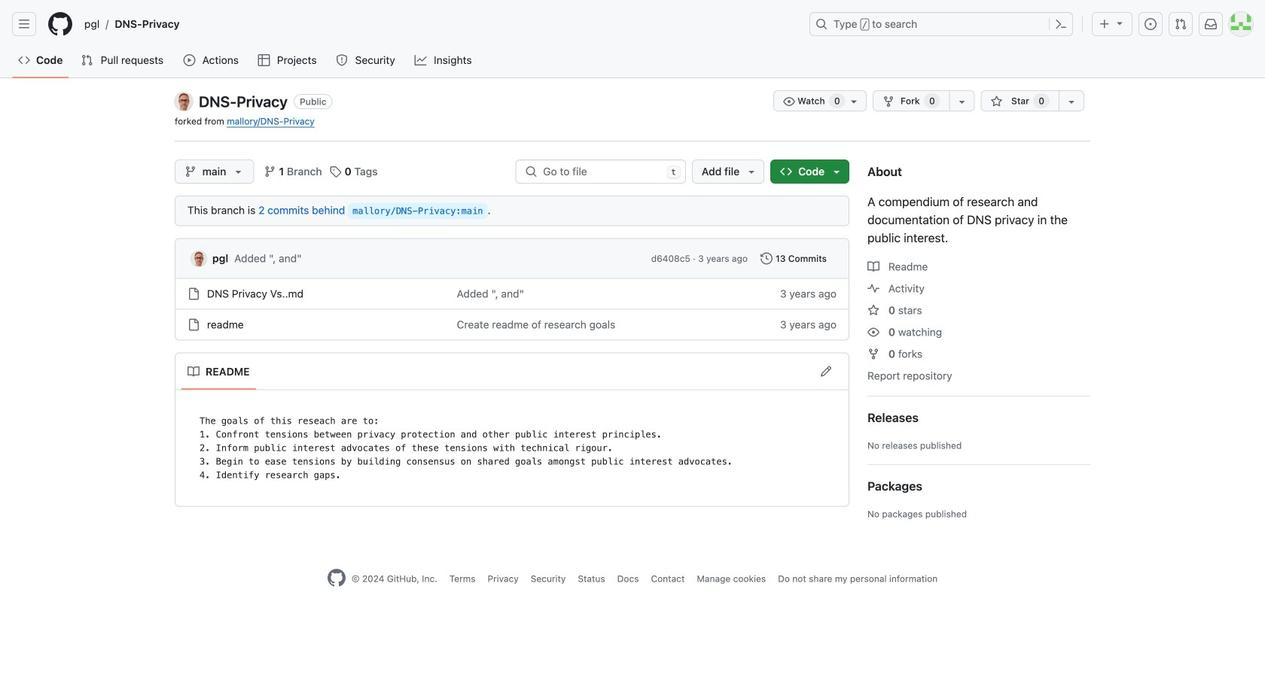 Task type: describe. For each thing, give the bounding box(es) containing it.
graph image
[[415, 54, 427, 66]]

plus image
[[1099, 18, 1111, 30]]

issue opened image
[[1145, 18, 1157, 30]]

code image
[[780, 166, 792, 178]]

1 vertical spatial eye image
[[868, 326, 880, 339]]

owner avatar image
[[175, 93, 193, 111]]

code image
[[18, 54, 30, 66]]

notifications image
[[1205, 18, 1217, 30]]

1 vertical spatial homepage image
[[327, 569, 346, 587]]

table image
[[258, 54, 270, 66]]

2 git branch image from the left
[[264, 166, 276, 178]]

0 vertical spatial repo forked image
[[883, 96, 895, 108]]

shield image
[[336, 54, 348, 66]]

git pull request image
[[1175, 18, 1187, 30]]

command palette image
[[1055, 18, 1067, 30]]

see your forks of this repository image
[[956, 96, 968, 108]]

Go to file text field
[[543, 160, 661, 183]]

book image
[[188, 366, 200, 378]]

pgl image
[[191, 252, 206, 267]]

0 vertical spatial star image
[[991, 96, 1003, 108]]

0 horizontal spatial eye image
[[783, 96, 795, 108]]

1 vertical spatial triangle down image
[[746, 166, 758, 178]]



Task type: locate. For each thing, give the bounding box(es) containing it.
history image
[[761, 253, 773, 265]]

eye image up code image
[[783, 96, 795, 108]]

search image
[[525, 166, 537, 178]]

git pull request image
[[81, 54, 93, 66]]

triangle down image right plus image
[[1114, 17, 1126, 29]]

1 horizontal spatial star image
[[991, 96, 1003, 108]]

git branch image
[[185, 166, 197, 178], [264, 166, 276, 178]]

repo forked image down pulse image
[[868, 348, 880, 360]]

1 horizontal spatial homepage image
[[327, 569, 346, 587]]

git branch image down owner avatar
[[185, 166, 197, 178]]

0 users starred this repository element
[[1033, 93, 1050, 108]]

1 horizontal spatial repo forked image
[[883, 96, 895, 108]]

homepage image
[[48, 12, 72, 36], [327, 569, 346, 587]]

0 vertical spatial triangle down image
[[1114, 17, 1126, 29]]

edit file image
[[820, 366, 832, 378]]

2 triangle down image from the left
[[831, 166, 843, 178]]

1 triangle down image from the left
[[232, 166, 244, 178]]

0 horizontal spatial repo forked image
[[868, 348, 880, 360]]

1 horizontal spatial triangle down image
[[831, 166, 843, 178]]

0 vertical spatial homepage image
[[48, 12, 72, 36]]

0 horizontal spatial triangle down image
[[232, 166, 244, 178]]

1 horizontal spatial eye image
[[868, 326, 880, 339]]

triangle down image
[[1114, 17, 1126, 29], [746, 166, 758, 178]]

add this repository to a list image
[[1066, 96, 1078, 108]]

1 vertical spatial repo forked image
[[868, 348, 880, 360]]

star image right see your forks of this repository image
[[991, 96, 1003, 108]]

0 vertical spatial eye image
[[783, 96, 795, 108]]

0 horizontal spatial git branch image
[[185, 166, 197, 178]]

triangle down image
[[232, 166, 244, 178], [831, 166, 843, 178]]

1 vertical spatial star image
[[868, 305, 880, 317]]

repo forked image left see your forks of this repository image
[[883, 96, 895, 108]]

star image down pulse image
[[868, 305, 880, 317]]

book image
[[868, 261, 880, 273]]

0 horizontal spatial triangle down image
[[746, 166, 758, 178]]

eye image down pulse image
[[868, 326, 880, 339]]

1 git branch image from the left
[[185, 166, 197, 178]]

play image
[[183, 54, 195, 66]]

git branch image left tag 'icon'
[[264, 166, 276, 178]]

tag image
[[330, 166, 342, 178]]

1 horizontal spatial triangle down image
[[1114, 17, 1126, 29]]

eye image
[[783, 96, 795, 108], [868, 326, 880, 339]]

list
[[78, 12, 801, 36]]

triangle down image left code image
[[746, 166, 758, 178]]

star image
[[991, 96, 1003, 108], [868, 305, 880, 317]]

repo forked image
[[883, 96, 895, 108], [868, 348, 880, 360]]

1 horizontal spatial git branch image
[[264, 166, 276, 178]]

pulse image
[[868, 283, 880, 295]]

0 horizontal spatial star image
[[868, 305, 880, 317]]

0 horizontal spatial homepage image
[[48, 12, 72, 36]]



Task type: vqa. For each thing, say whether or not it's contained in the screenshot.
middle triangle down image
yes



